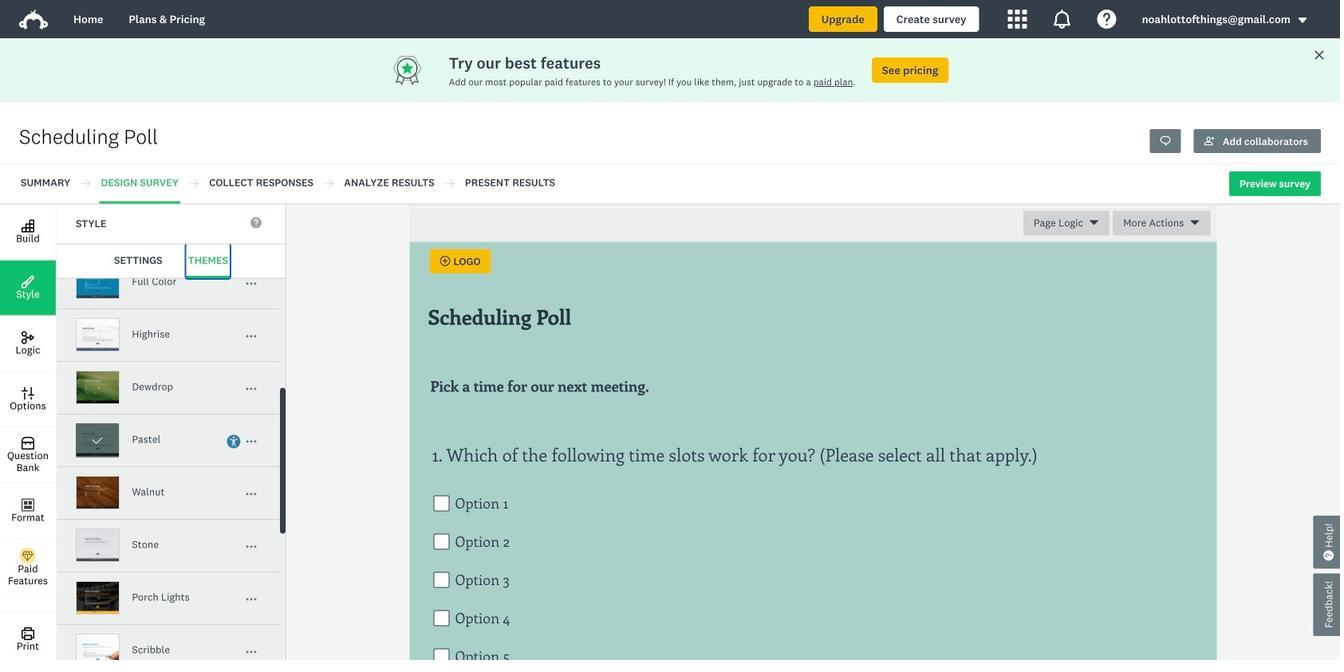 Task type: vqa. For each thing, say whether or not it's contained in the screenshot.
products icon
yes



Task type: describe. For each thing, give the bounding box(es) containing it.
1 products icon image from the left
[[1008, 10, 1027, 29]]

dropdown arrow image
[[1297, 15, 1309, 26]]

surveymonkey logo image
[[19, 10, 48, 30]]



Task type: locate. For each thing, give the bounding box(es) containing it.
rewards image
[[392, 54, 449, 86]]

0 horizontal spatial products icon image
[[1008, 10, 1027, 29]]

help icon image
[[1098, 10, 1117, 29]]

products icon image
[[1008, 10, 1027, 29], [1053, 10, 1072, 29]]

1 horizontal spatial products icon image
[[1053, 10, 1072, 29]]

2 products icon image from the left
[[1053, 10, 1072, 29]]



